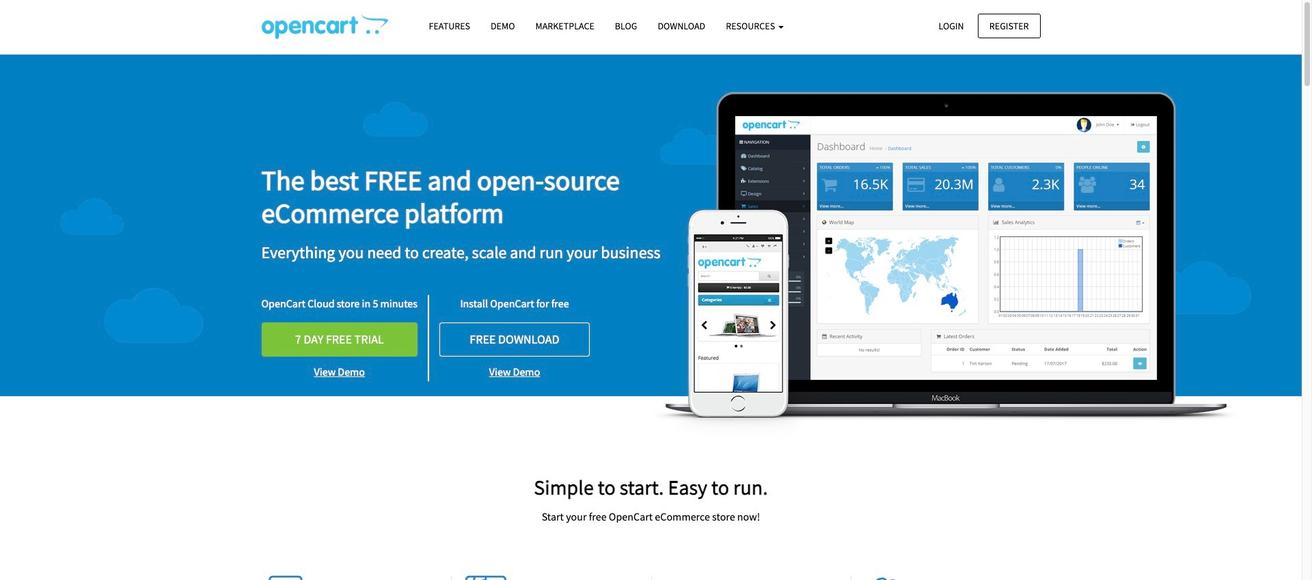 Task type: vqa. For each thing, say whether or not it's contained in the screenshot.
the "OpenCart - Open Source Shopping Cart Solution" image
yes



Task type: describe. For each thing, give the bounding box(es) containing it.
opencart - open source shopping cart solution image
[[261, 14, 388, 39]]



